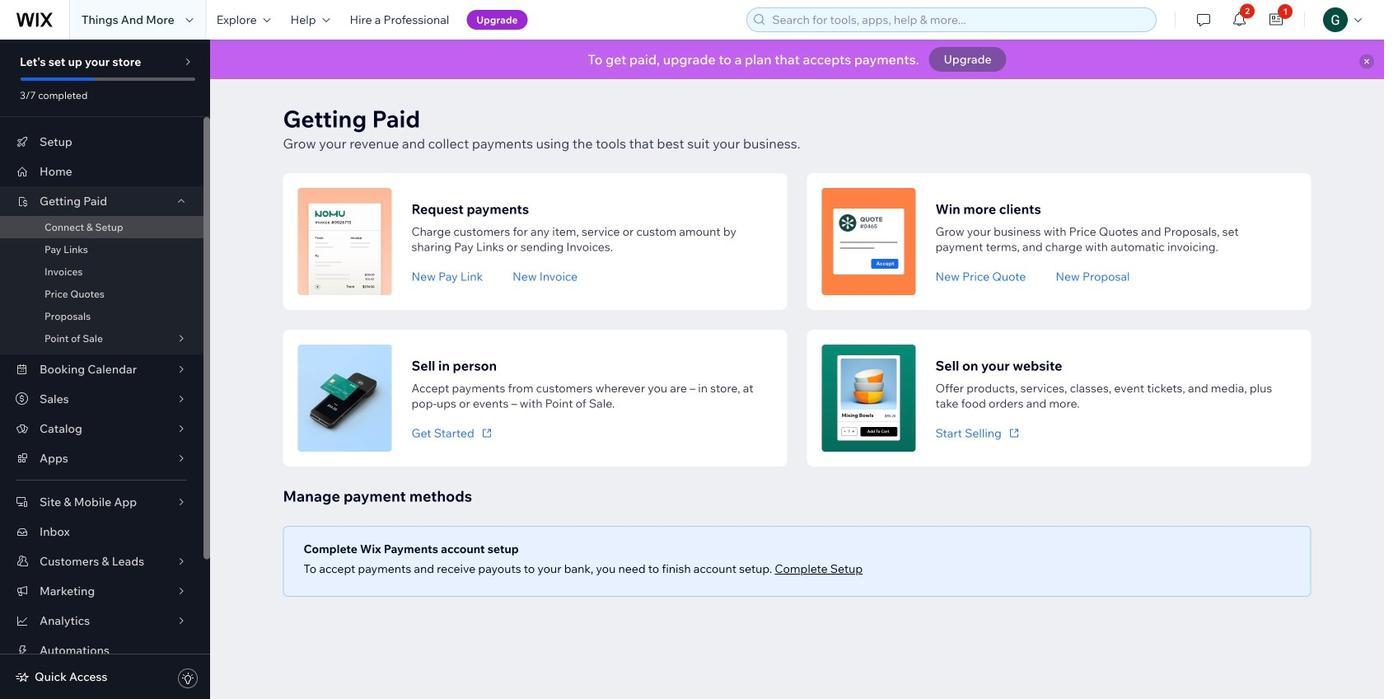 Task type: vqa. For each thing, say whether or not it's contained in the screenshot.
'Search for tools, apps, help & more...' field
yes



Task type: locate. For each thing, give the bounding box(es) containing it.
Search for tools, apps, help & more... field
[[768, 8, 1152, 31]]

sidebar element
[[0, 40, 210, 699]]

alert
[[210, 40, 1385, 79]]



